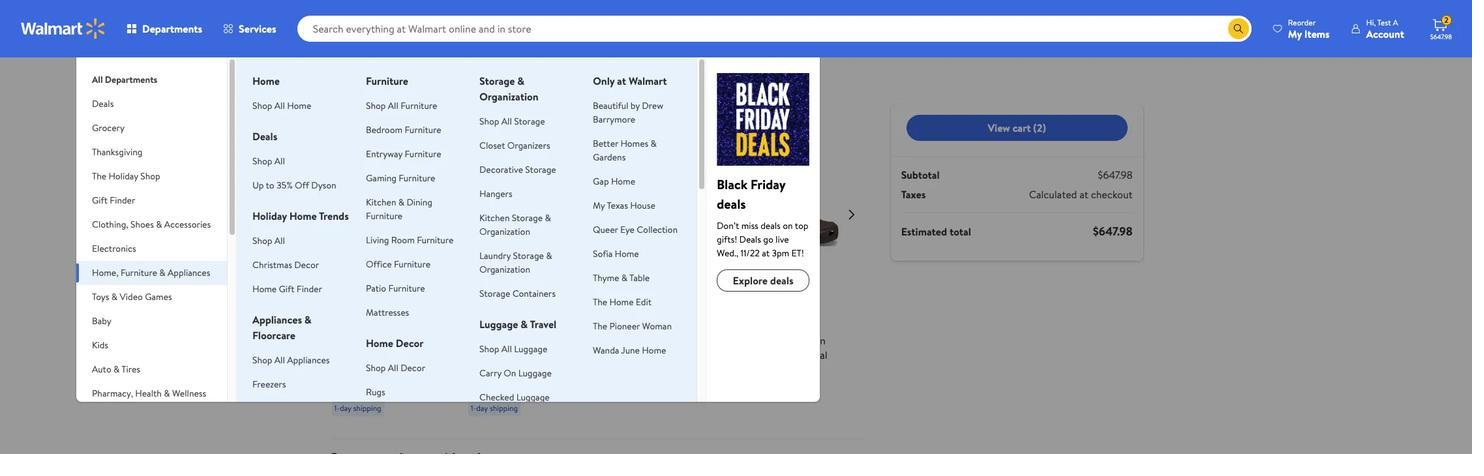 Task type: describe. For each thing, give the bounding box(es) containing it.
mattresses link
[[366, 306, 409, 319]]

& inside "kitchen & dining furniture"
[[398, 196, 405, 209]]

clear search field text image
[[1213, 23, 1223, 34]]

home gift finder link
[[252, 282, 322, 296]]

& right toys
[[111, 290, 118, 303]]

crocs men's yukon vista ii clog sandal image
[[741, 165, 855, 279]]

kids inside dropdown button
[[92, 339, 108, 352]]

(2)
[[1034, 121, 1046, 135]]

beautiful by drew barrymore
[[593, 99, 663, 126]]

1- for from $19.99 crocs toddler & kids crocband clog, sizes 4-6
[[471, 403, 476, 414]]

accessories
[[164, 218, 211, 231]]

departments button
[[116, 13, 213, 44]]

gap home link
[[593, 175, 635, 188]]

laundry storage & organization link
[[480, 249, 552, 276]]

$19.99 for from $19.99 crocs toddler & kids crocband clog, sizes 4-6
[[498, 314, 529, 330]]

homes
[[621, 137, 649, 150]]

3094
[[510, 382, 528, 393]]

toddler for from $19.99 crocs toddler & kids crocband clog, sizes 4-6
[[497, 333, 531, 348]]

at inside black friday deals don't miss deals on top gifts! deals go live wed., 11/22 at 3pm et!
[[762, 247, 770, 260]]

decor for christmas decor
[[294, 258, 319, 271]]

crocs inside from $19.99 crocs toddler & kids baya clog
[[605, 333, 631, 348]]

appliances inside home, furniture & appliances dropdown button
[[168, 266, 210, 279]]

crocband
[[468, 348, 512, 362]]

go
[[763, 233, 774, 246]]

crocs men's yukon vista ii clog sandal
[[741, 333, 828, 362]]

& left travel
[[521, 317, 528, 331]]

shop all furniture link
[[366, 99, 437, 112]]

classic
[[332, 348, 363, 362]]

the pioneer woman link
[[593, 320, 672, 333]]

added to cart!
[[712, 75, 786, 91]]

my texas house link
[[593, 199, 655, 212]]

1-day shipping for from $19.99 crocs toddler & kids crocband clog, sizes 4-6
[[471, 403, 518, 414]]

home,
[[92, 266, 118, 279]]

ii
[[766, 348, 772, 362]]

storage inside "storage & organization"
[[480, 74, 515, 88]]

options for from $19.99 crocs toddler & kids baya clog
[[615, 273, 647, 286]]

all inside 'all departments' link
[[92, 73, 103, 86]]

by
[[631, 99, 640, 112]]

crocs inside "crocs men's yukon vista ii clog sandal"
[[741, 333, 768, 348]]

2 vertical spatial appliances
[[287, 354, 330, 367]]

shipping for from $19.99 crocs toddler & kids baya clog
[[626, 388, 654, 399]]

from $19.99 crocs toddler & kids baya clog
[[605, 314, 698, 362]]

carry on luggage
[[480, 367, 552, 380]]

1 vertical spatial finder
[[297, 282, 322, 296]]

crocs toddler & kids crocband clog, sizes 4-6 image
[[468, 165, 582, 279]]

gardens
[[593, 151, 626, 164]]

35%
[[277, 179, 293, 192]]

living room furniture link
[[366, 234, 454, 247]]

storage down organizers
[[525, 163, 556, 176]]

explore
[[733, 273, 768, 288]]

checked luggage
[[480, 391, 550, 404]]

baby button
[[76, 309, 227, 333]]

2 product group from the left
[[468, 139, 582, 433]]

living room furniture
[[366, 234, 454, 247]]

kitchen for furniture
[[366, 196, 396, 209]]

storage inside laundry storage & organization
[[513, 249, 544, 262]]

best seller for $24.99
[[337, 146, 372, 157]]

& inside dropdown button
[[159, 266, 165, 279]]

1 vertical spatial departments
[[105, 73, 157, 86]]

games
[[145, 290, 172, 303]]

shop for appliances & floorcare
[[252, 354, 272, 367]]

closet
[[480, 139, 505, 152]]

all for luggage & travel
[[502, 342, 512, 356]]

decor for home decor
[[396, 336, 424, 350]]

shop all link for deals
[[252, 155, 285, 168]]

live
[[776, 233, 789, 246]]

dyson
[[311, 179, 336, 192]]

closet organizers
[[480, 139, 550, 152]]

deals inside explore deals link
[[770, 273, 794, 288]]

clog inside from $19.99 crocs toddler & kids baya clog
[[629, 348, 650, 362]]

1 vertical spatial my
[[593, 199, 605, 212]]

shop inside dropdown button
[[140, 170, 160, 183]]

home, furniture & appliances button
[[76, 261, 227, 285]]

toys & video games button
[[76, 285, 227, 309]]

$24.99
[[332, 314, 366, 330]]

miss
[[742, 219, 759, 232]]

Walmart Site-Wide search field
[[297, 16, 1252, 42]]

day for from $19.99 crocs toddler & kids crocband clog, sizes 4-6
[[476, 403, 488, 414]]

hi,
[[1367, 17, 1376, 28]]

shipping for $24.99 crocs toddler & kids classic glitter clog, sizes 4-6
[[353, 403, 381, 414]]

4 options link from the left
[[741, 269, 794, 290]]

services button
[[213, 13, 287, 44]]

shop all storage link
[[480, 115, 545, 128]]

shipping for from $19.99 crocs toddler & kids crocband clog, sizes 4-6
[[490, 403, 518, 414]]

my inside reorder my items
[[1288, 26, 1302, 41]]

woman
[[642, 320, 672, 333]]

furniture inside "kitchen & dining furniture"
[[366, 209, 403, 222]]

options link for $24.99 crocs toddler & kids classic glitter clog, sizes 4-6
[[332, 269, 385, 290]]

departments inside dropdown button
[[142, 22, 202, 36]]

view cart (2)
[[988, 121, 1046, 135]]

holiday inside dropdown button
[[109, 170, 138, 183]]

explore deals
[[733, 273, 794, 288]]

christmas decor link
[[252, 258, 319, 271]]

only
[[593, 74, 615, 88]]

grocery
[[92, 121, 125, 134]]

customers
[[329, 114, 390, 132]]

auto & tires button
[[76, 357, 227, 382]]

all for holiday home trends
[[275, 234, 285, 247]]

options link for from $19.99 crocs toddler & kids baya clog
[[605, 269, 658, 290]]

& right shoes
[[156, 218, 162, 231]]

sandal
[[798, 348, 828, 362]]

kids inside from $19.99 crocs toddler & kids crocband clog, sizes 4-6
[[542, 333, 561, 348]]

reduced
[[473, 146, 503, 157]]

june
[[621, 344, 640, 357]]

1-day shipping for from $19.99 crocs toddler & kids baya clog
[[607, 388, 654, 399]]

options link for from $19.99 crocs toddler & kids crocband clog, sizes 4-6
[[468, 269, 521, 290]]

from $19.99 crocs toddler & kids crocband clog, sizes 4-6
[[468, 314, 563, 376]]

carry on luggage link
[[480, 367, 552, 380]]

from for from $19.99 crocs toddler & kids baya clog
[[605, 314, 631, 330]]

walmart image
[[21, 18, 106, 39]]

toys
[[92, 290, 109, 303]]

next slide for customers also bought these products list image
[[839, 202, 865, 228]]

subtotal
[[901, 168, 940, 182]]

3pm
[[772, 247, 789, 260]]

at for calculated
[[1080, 187, 1089, 202]]

also
[[393, 114, 416, 132]]

to for added
[[749, 75, 760, 91]]

& left table
[[622, 271, 628, 284]]

seller for $24.99
[[354, 146, 372, 157]]

crocs toddler & kids baya clog image
[[605, 165, 719, 279]]

entryway furniture
[[366, 147, 441, 160]]

gift inside dropdown button
[[92, 194, 108, 207]]

shop all link for holiday home trends
[[252, 234, 285, 247]]

shop for furniture
[[366, 99, 386, 112]]

men's
[[770, 333, 796, 348]]

storage containers
[[480, 287, 556, 300]]

all for furniture
[[388, 99, 398, 112]]

electronics
[[92, 242, 136, 255]]

shop all home
[[252, 99, 311, 112]]

freezers
[[252, 378, 286, 391]]

& inside laundry storage & organization
[[546, 249, 552, 262]]

walmart
[[629, 74, 667, 88]]

closet organizers link
[[480, 139, 550, 152]]

kids inside from $19.99 crocs toddler & kids baya clog
[[679, 333, 698, 348]]

Search search field
[[297, 16, 1252, 42]]

deals inside dropdown button
[[92, 97, 114, 110]]

pharmacy,
[[92, 387, 133, 400]]

shop for holiday home trends
[[252, 234, 272, 247]]

on
[[783, 219, 793, 232]]

reorder
[[1288, 17, 1316, 28]]

2 vertical spatial decor
[[401, 361, 425, 374]]

sizes for $19.99
[[541, 348, 563, 362]]

the home edit link
[[593, 296, 652, 309]]

electronics button
[[76, 237, 227, 261]]

friday
[[751, 175, 786, 193]]

view
[[988, 121, 1010, 135]]

the home edit
[[593, 296, 652, 309]]

day for from $19.99 crocs toddler & kids baya clog
[[613, 388, 625, 399]]

shop all for holiday home trends
[[252, 234, 285, 247]]

auto
[[92, 363, 111, 376]]

price
[[505, 146, 522, 157]]

best seller for from
[[610, 146, 645, 157]]

options for $24.99 crocs toddler & kids classic glitter clog, sizes 4-6
[[342, 273, 374, 286]]

product group containing $24.99
[[332, 139, 446, 433]]

shop all decor link
[[366, 361, 425, 374]]

patio
[[366, 282, 386, 295]]

& left 'tires'
[[114, 363, 120, 376]]

$647.98 for estimated total
[[1093, 223, 1133, 239]]

1- for $24.99 crocs toddler & kids classic glitter clog, sizes 4-6
[[334, 403, 340, 414]]

patio furniture link
[[366, 282, 425, 295]]

kitchen storage & organization
[[480, 211, 551, 238]]

reduced price
[[473, 146, 522, 157]]

thyme & table link
[[593, 271, 650, 284]]

organization for laundry
[[480, 263, 530, 276]]

kids inside $24.99 crocs toddler & kids classic glitter clog, sizes 4-6
[[406, 333, 425, 348]]



Task type: locate. For each thing, give the bounding box(es) containing it.
rugs link
[[366, 386, 385, 399]]

2 $19.99 from the left
[[634, 314, 665, 330]]

4- for $19.99
[[468, 362, 479, 376]]

$19.99 inside from $19.99 crocs toddler & kids crocband clog, sizes 4-6
[[498, 314, 529, 330]]

at for only
[[617, 74, 626, 88]]

1 horizontal spatial gift
[[279, 282, 295, 296]]

shop for storage & organization
[[480, 115, 499, 128]]

thanksgiving button
[[76, 140, 227, 164]]

2 6 from the left
[[479, 362, 484, 376]]

baya
[[605, 348, 626, 362]]

shop all decor
[[366, 361, 425, 374]]

1-
[[607, 388, 613, 399], [334, 403, 340, 414], [471, 403, 476, 414]]

0 horizontal spatial best
[[337, 146, 352, 157]]

table
[[630, 271, 650, 284]]

toddler inside from $19.99 crocs toddler & kids crocband clog, sizes 4-6
[[497, 333, 531, 348]]

6 left on on the left bottom of page
[[479, 362, 484, 376]]

1 clog, from the left
[[397, 348, 421, 362]]

1 horizontal spatial sizes
[[541, 348, 563, 362]]

from inside from $19.99 crocs toddler & kids crocband clog, sizes 4-6
[[468, 314, 495, 330]]

product group
[[332, 139, 446, 433], [468, 139, 582, 433], [605, 139, 719, 433], [741, 139, 855, 433]]

1 seller from the left
[[354, 146, 372, 157]]

1- for from $19.99 crocs toddler & kids baya clog
[[607, 388, 613, 399]]

sizes left glitter
[[332, 362, 354, 376]]

1 horizontal spatial from
[[605, 314, 631, 330]]

0 horizontal spatial clog
[[629, 348, 650, 362]]

christmas decor
[[252, 258, 319, 271]]

day for $24.99 crocs toddler & kids classic glitter clog, sizes 4-6
[[340, 403, 351, 414]]

0 horizontal spatial deals
[[92, 97, 114, 110]]

from
[[468, 314, 495, 330], [605, 314, 631, 330]]

seller down customers
[[354, 146, 372, 157]]

estimated total
[[901, 224, 971, 238]]

2 horizontal spatial toddler
[[633, 333, 667, 348]]

0 horizontal spatial my
[[593, 199, 605, 212]]

2 seller from the left
[[627, 146, 645, 157]]

organization inside kitchen storage & organization
[[480, 225, 530, 238]]

&
[[518, 74, 525, 88], [651, 137, 657, 150], [398, 196, 405, 209], [545, 211, 551, 224], [156, 218, 162, 231], [546, 249, 552, 262], [159, 266, 165, 279], [622, 271, 628, 284], [111, 290, 118, 303], [305, 312, 312, 327], [521, 317, 528, 331], [396, 333, 403, 348], [533, 333, 540, 348], [670, 333, 676, 348], [114, 363, 120, 376], [164, 387, 170, 400]]

2 best seller from the left
[[610, 146, 645, 157]]

3 options from the left
[[615, 273, 647, 286]]

kitchen & dining furniture link
[[366, 196, 432, 222]]

0 horizontal spatial day
[[340, 403, 351, 414]]

holiday down the thanksgiving
[[109, 170, 138, 183]]

2 toddler from the left
[[497, 333, 531, 348]]

3 organization from the top
[[480, 263, 530, 276]]

0 vertical spatial appliances
[[168, 266, 210, 279]]

3 options link from the left
[[605, 269, 658, 290]]

1 horizontal spatial 6
[[479, 362, 484, 376]]

gaming
[[366, 172, 397, 185]]

to left cart!
[[749, 75, 760, 91]]

crocs inside from $19.99 crocs toddler & kids crocband clog, sizes 4-6
[[468, 333, 495, 348]]

customers also bought these products
[[329, 114, 548, 132]]

all for deals
[[275, 155, 285, 168]]

1 horizontal spatial at
[[762, 247, 770, 260]]

1 horizontal spatial 1-day shipping
[[471, 403, 518, 414]]

to for up
[[266, 179, 274, 192]]

& inside $24.99 crocs toddler & kids classic glitter clog, sizes 4-6
[[396, 333, 403, 348]]

toddler down luggage & travel
[[497, 333, 531, 348]]

1 best from the left
[[337, 146, 352, 157]]

0 horizontal spatial to
[[266, 179, 274, 192]]

toddler for from $19.99 crocs toddler & kids baya clog
[[633, 333, 667, 348]]

decor up shop all decor
[[396, 336, 424, 350]]

all for appliances & floorcare
[[275, 354, 285, 367]]

shipping down the 3094
[[490, 403, 518, 414]]

0 vertical spatial gift
[[92, 194, 108, 207]]

shop all furniture
[[366, 99, 437, 112]]

& up games
[[159, 266, 165, 279]]

$24.99 crocs toddler & kids classic glitter clog, sizes 4-6
[[332, 314, 425, 376]]

sizes inside from $19.99 crocs toddler & kids crocband clog, sizes 4-6
[[541, 348, 563, 362]]

texas
[[607, 199, 628, 212]]

items
[[1305, 26, 1330, 41]]

patio furniture
[[366, 282, 425, 295]]

sizes inside $24.99 crocs toddler & kids classic glitter clog, sizes 4-6
[[332, 362, 354, 376]]

0 horizontal spatial finder
[[110, 194, 135, 207]]

appliances up games
[[168, 266, 210, 279]]

crocs toddler & kids classic glitter clog, sizes 4-6 image
[[332, 165, 446, 279]]

from up crocband
[[468, 314, 495, 330]]

the up gift finder
[[92, 170, 106, 183]]

at right only
[[617, 74, 626, 88]]

the for the pioneer woman
[[593, 320, 607, 333]]

clog right baya at the bottom of the page
[[629, 348, 650, 362]]

& right health
[[164, 387, 170, 400]]

2 options from the left
[[479, 273, 511, 286]]

kids right june
[[679, 333, 698, 348]]

$19.99 for from $19.99 crocs toddler & kids baya clog
[[634, 314, 665, 330]]

shop all link up christmas
[[252, 234, 285, 247]]

toddler inside $24.99 crocs toddler & kids classic glitter clog, sizes 4-6
[[360, 333, 394, 348]]

& left dining
[[398, 196, 405, 209]]

appliances & floorcare
[[252, 312, 312, 342]]

1 horizontal spatial $19.99
[[634, 314, 665, 330]]

1 horizontal spatial to
[[749, 75, 760, 91]]

1 vertical spatial kitchen
[[480, 211, 510, 224]]

deals inside black friday deals don't miss deals on top gifts! deals go live wed., 11/22 at 3pm et!
[[740, 233, 761, 246]]

at down go
[[762, 247, 770, 260]]

at left checkout
[[1080, 187, 1089, 202]]

yukon
[[799, 333, 826, 348]]

0 horizontal spatial 1-day shipping
[[334, 403, 381, 414]]

kitchen inside kitchen storage & organization
[[480, 211, 510, 224]]

shop for deals
[[252, 155, 272, 168]]

laundry
[[480, 249, 511, 262]]

0 vertical spatial kitchen
[[366, 196, 396, 209]]

best for $24.99
[[337, 146, 352, 157]]

search icon image
[[1234, 23, 1244, 34]]

cart
[[1013, 121, 1031, 135]]

the
[[92, 170, 106, 183], [593, 296, 607, 309], [593, 320, 607, 333]]

shop all up christmas
[[252, 234, 285, 247]]

0 vertical spatial my
[[1288, 26, 1302, 41]]

departments up 'all departments' link
[[142, 22, 202, 36]]

from for from $19.99 crocs toddler & kids crocband clog, sizes 4-6
[[468, 314, 495, 330]]

day down carry
[[476, 403, 488, 414]]

clog, for from $19.99
[[515, 348, 539, 362]]

storage up organizers
[[514, 115, 545, 128]]

toddler down mattresses link
[[360, 333, 394, 348]]

clothing, shoes & accessories button
[[76, 213, 227, 237]]

kitchen & dining furniture
[[366, 196, 432, 222]]

up to 35% off dyson
[[252, 179, 336, 192]]

kids button
[[76, 333, 227, 357]]

departments
[[142, 22, 202, 36], [105, 73, 157, 86]]

wed.,
[[717, 247, 739, 260]]

& down travel
[[533, 333, 540, 348]]

sizes for crocs
[[332, 362, 354, 376]]

clog, for $24.99
[[397, 348, 421, 362]]

luggage down travel
[[514, 342, 548, 356]]

wellness
[[172, 387, 206, 400]]

appliances up floorcare
[[252, 312, 302, 327]]

& up containers
[[546, 249, 552, 262]]

hangers
[[480, 187, 513, 200]]

finder inside dropdown button
[[110, 194, 135, 207]]

all departments link
[[76, 57, 227, 92]]

0 vertical spatial finder
[[110, 194, 135, 207]]

1 horizontal spatial 1-
[[471, 403, 476, 414]]

1 horizontal spatial deals
[[252, 129, 277, 144]]

options down 3pm
[[752, 273, 784, 286]]

$647.98 for subtotal
[[1098, 168, 1133, 182]]

off
[[295, 179, 309, 192]]

0 vertical spatial departments
[[142, 22, 202, 36]]

storage right laundry
[[513, 249, 544, 262]]

1 horizontal spatial best
[[610, 146, 625, 157]]

2 4- from the left
[[468, 362, 479, 376]]

& up laundry storage & organization at bottom
[[545, 211, 551, 224]]

options for from $19.99 crocs toddler & kids crocband clog, sizes 4-6
[[479, 273, 511, 286]]

options up the home edit
[[615, 273, 647, 286]]

crocs down the $24.99
[[332, 333, 358, 348]]

1 product group from the left
[[332, 139, 446, 433]]

kids up shop all decor link
[[406, 333, 425, 348]]

& inside kitchen storage & organization
[[545, 211, 551, 224]]

1 clog from the left
[[629, 348, 650, 362]]

home gift finder
[[252, 282, 322, 296]]

2 shop all link from the top
[[252, 234, 285, 247]]

shoes
[[131, 218, 154, 231]]

0 horizontal spatial from
[[468, 314, 495, 330]]

appliances inside appliances & floorcare
[[252, 312, 302, 327]]

1 vertical spatial shop all link
[[252, 234, 285, 247]]

shop all
[[252, 155, 285, 168], [252, 234, 285, 247]]

0 vertical spatial decor
[[294, 258, 319, 271]]

0 vertical spatial shop all link
[[252, 155, 285, 168]]

options link
[[332, 269, 385, 290], [468, 269, 521, 290], [605, 269, 658, 290], [741, 269, 794, 290]]

$19.99
[[498, 314, 529, 330], [634, 314, 665, 330]]

0 horizontal spatial clog,
[[397, 348, 421, 362]]

clothing,
[[92, 218, 128, 231]]

0 vertical spatial deals
[[92, 97, 114, 110]]

0 vertical spatial shop all
[[252, 155, 285, 168]]

1 vertical spatial holiday
[[252, 209, 287, 223]]

deals down 3pm
[[770, 273, 794, 288]]

to right the 'up'
[[266, 179, 274, 192]]

shop all luggage link
[[480, 342, 548, 356]]

& right homes
[[651, 137, 657, 150]]

2 shop all from the top
[[252, 234, 285, 247]]

up to 35% off dyson link
[[252, 179, 336, 192]]

2 clog from the left
[[774, 348, 796, 362]]

& down home gift finder in the left bottom of the page
[[305, 312, 312, 327]]

toddler inside from $19.99 crocs toddler & kids baya clog
[[633, 333, 667, 348]]

1 vertical spatial appliances
[[252, 312, 302, 327]]

the holiday shop
[[92, 170, 160, 183]]

2 crocs from the left
[[468, 333, 495, 348]]

1 horizontal spatial finder
[[297, 282, 322, 296]]

1 vertical spatial the
[[593, 296, 607, 309]]

1 vertical spatial $647.98
[[1098, 168, 1133, 182]]

shop all up the 'up'
[[252, 155, 285, 168]]

glitter
[[365, 348, 395, 362]]

& inside from $19.99 crocs toddler & kids baya clog
[[670, 333, 676, 348]]

day down classic
[[340, 403, 351, 414]]

storage inside kitchen storage & organization
[[512, 211, 543, 224]]

1 vertical spatial organization
[[480, 225, 530, 238]]

kitchen for storage & organization
[[480, 211, 510, 224]]

1-day shipping down rugs
[[334, 403, 381, 414]]

my
[[1288, 26, 1302, 41], [593, 199, 605, 212]]

& inside better homes & gardens
[[651, 137, 657, 150]]

1 vertical spatial deals
[[761, 219, 781, 232]]

home, furniture & appliances image
[[717, 73, 810, 166]]

$19.99 down edit
[[634, 314, 665, 330]]

1 vertical spatial decor
[[396, 336, 424, 350]]

0 horizontal spatial best seller
[[337, 146, 372, 157]]

shop all appliances
[[252, 354, 330, 367]]

1 horizontal spatial clog
[[774, 348, 796, 362]]

1 horizontal spatial day
[[476, 403, 488, 414]]

from down the home edit link
[[605, 314, 631, 330]]

0 vertical spatial at
[[617, 74, 626, 88]]

1-day shipping down the 3094
[[471, 403, 518, 414]]

crocs up carry
[[468, 333, 495, 348]]

toddler down woman
[[633, 333, 667, 348]]

appliances left classic
[[287, 354, 330, 367]]

4- inside $24.99 crocs toddler & kids classic glitter clog, sizes 4-6
[[356, 362, 366, 376]]

1 vertical spatial deals
[[252, 129, 277, 144]]

shipping down june
[[626, 388, 654, 399]]

hangers link
[[480, 187, 513, 200]]

organization for kitchen
[[480, 225, 530, 238]]

deals down the shop all home
[[252, 129, 277, 144]]

checked luggage link
[[480, 391, 550, 404]]

eye
[[620, 223, 635, 236]]

the holiday shop button
[[76, 164, 227, 189]]

beautiful
[[593, 99, 629, 112]]

1 horizontal spatial best seller
[[610, 146, 645, 157]]

organization down laundry
[[480, 263, 530, 276]]

kitchen storage & organization link
[[480, 211, 551, 238]]

2 vertical spatial organization
[[480, 263, 530, 276]]

organization up laundry
[[480, 225, 530, 238]]

wanda june home
[[593, 344, 666, 357]]

$647.98 down checkout
[[1093, 223, 1133, 239]]

2 vertical spatial $647.98
[[1093, 223, 1133, 239]]

0 horizontal spatial 6
[[366, 362, 372, 376]]

4 product group from the left
[[741, 139, 855, 433]]

6 inside $24.99 crocs toddler & kids classic glitter clog, sizes 4-6
[[366, 362, 372, 376]]

& inside from $19.99 crocs toddler & kids crocband clog, sizes 4-6
[[533, 333, 540, 348]]

clog, right glitter
[[397, 348, 421, 362]]

1 vertical spatial at
[[1080, 187, 1089, 202]]

0 horizontal spatial at
[[617, 74, 626, 88]]

the for the holiday shop
[[92, 170, 106, 183]]

2 horizontal spatial 1-
[[607, 388, 613, 399]]

0 horizontal spatial $19.99
[[498, 314, 529, 330]]

$647.98 up checkout
[[1098, 168, 1133, 182]]

pharmacy, health & wellness button
[[76, 382, 227, 406]]

2 horizontal spatial shipping
[[626, 388, 654, 399]]

options down laundry
[[479, 273, 511, 286]]

0 vertical spatial to
[[749, 75, 760, 91]]

kids up the auto
[[92, 339, 108, 352]]

bedroom
[[366, 123, 403, 136]]

& up the shop all storage
[[518, 74, 525, 88]]

kitchen inside "kitchen & dining furniture"
[[366, 196, 396, 209]]

0 vertical spatial organization
[[480, 89, 539, 104]]

options down "office"
[[342, 273, 374, 286]]

pharmacy, health & wellness
[[92, 387, 206, 400]]

0 vertical spatial holiday
[[109, 170, 138, 183]]

470
[[373, 382, 387, 393]]

2 vertical spatial deals
[[770, 273, 794, 288]]

2 horizontal spatial day
[[613, 388, 625, 399]]

taxes
[[901, 187, 926, 202]]

deals down black
[[717, 195, 746, 213]]

0 horizontal spatial 1-
[[334, 403, 340, 414]]

1 horizontal spatial my
[[1288, 26, 1302, 41]]

kids down travel
[[542, 333, 561, 348]]

office
[[366, 258, 392, 271]]

the down thyme at the bottom
[[593, 296, 607, 309]]

0 horizontal spatial sizes
[[332, 362, 354, 376]]

shop for home decor
[[366, 361, 386, 374]]

& down woman
[[670, 333, 676, 348]]

1 toddler from the left
[[360, 333, 394, 348]]

luggage up the 3094
[[518, 367, 552, 380]]

1 $19.99 from the left
[[498, 314, 529, 330]]

1 4- from the left
[[356, 362, 366, 376]]

2 horizontal spatial deals
[[740, 233, 761, 246]]

organization inside laundry storage & organization
[[480, 263, 530, 276]]

the left pioneer
[[593, 320, 607, 333]]

1 options from the left
[[342, 273, 374, 286]]

& inside appliances & floorcare
[[305, 312, 312, 327]]

crocs inside $24.99 crocs toddler & kids classic glitter clog, sizes 4-6
[[332, 333, 358, 348]]

1 6 from the left
[[366, 362, 372, 376]]

$19.99 inside from $19.99 crocs toddler & kids baya clog
[[634, 314, 665, 330]]

best for from
[[610, 146, 625, 157]]

from inside from $19.99 crocs toddler & kids baya clog
[[605, 314, 631, 330]]

1 from from the left
[[468, 314, 495, 330]]

storage containers link
[[480, 287, 556, 300]]

1 vertical spatial shop all
[[252, 234, 285, 247]]

2 vertical spatial at
[[762, 247, 770, 260]]

0 horizontal spatial seller
[[354, 146, 372, 157]]

0 vertical spatial $647.98
[[1431, 32, 1452, 41]]

sizes down travel
[[541, 348, 563, 362]]

1 vertical spatial gift
[[279, 282, 295, 296]]

office furniture link
[[366, 258, 431, 271]]

3 product group from the left
[[605, 139, 719, 433]]

seller for from
[[627, 146, 645, 157]]

1 horizontal spatial toddler
[[497, 333, 531, 348]]

shop for luggage & travel
[[480, 342, 499, 356]]

bought
[[419, 114, 460, 132]]

2 best from the left
[[610, 146, 625, 157]]

4- left carry
[[468, 362, 479, 376]]

thyme & table
[[593, 271, 650, 284]]

all for home decor
[[388, 361, 398, 374]]

appliances
[[168, 266, 210, 279], [252, 312, 302, 327], [287, 354, 330, 367]]

deals up grocery at the top left of page
[[92, 97, 114, 110]]

clog inside "crocs men's yukon vista ii clog sandal"
[[774, 348, 796, 362]]

luggage down carry on luggage
[[516, 391, 550, 404]]

drew
[[642, 99, 663, 112]]

1 vertical spatial to
[[266, 179, 274, 192]]

product group containing crocs men's yukon vista ii clog sandal
[[741, 139, 855, 433]]

clog, inside $24.99 crocs toddler & kids classic glitter clog, sizes 4-6
[[397, 348, 421, 362]]

0 vertical spatial deals
[[717, 195, 746, 213]]

2 vertical spatial deals
[[740, 233, 761, 246]]

4 options from the left
[[752, 273, 784, 286]]

1 organization from the top
[[480, 89, 539, 104]]

kitchen down hangers link
[[480, 211, 510, 224]]

storage down laundry storage & organization link
[[480, 287, 510, 300]]

2 vertical spatial the
[[593, 320, 607, 333]]

crocs down pioneer
[[605, 333, 631, 348]]

4 crocs from the left
[[741, 333, 768, 348]]

1 horizontal spatial 4-
[[468, 362, 479, 376]]

0 horizontal spatial gift
[[92, 194, 108, 207]]

deals up 11/22
[[740, 233, 761, 246]]

departments up deals dropdown button
[[105, 73, 157, 86]]

collection
[[637, 223, 678, 236]]

the for the home edit
[[593, 296, 607, 309]]

2 from from the left
[[605, 314, 631, 330]]

1 options link from the left
[[332, 269, 385, 290]]

my left items
[[1288, 26, 1302, 41]]

& inside "storage & organization"
[[518, 74, 525, 88]]

holiday down the 'up'
[[252, 209, 287, 223]]

1 shop all link from the top
[[252, 155, 285, 168]]

the inside dropdown button
[[92, 170, 106, 183]]

4- for crocs
[[356, 362, 366, 376]]

a
[[1393, 17, 1398, 28]]

0 horizontal spatial toddler
[[360, 333, 394, 348]]

1- down classic
[[334, 403, 340, 414]]

0 horizontal spatial kitchen
[[366, 196, 396, 209]]

0 horizontal spatial holiday
[[109, 170, 138, 183]]

0 horizontal spatial 4-
[[356, 362, 366, 376]]

organization up the shop all storage
[[480, 89, 539, 104]]

deals up go
[[761, 219, 781, 232]]

best seller
[[337, 146, 372, 157], [610, 146, 645, 157]]

1 best seller from the left
[[337, 146, 372, 157]]

2 horizontal spatial 1-day shipping
[[607, 388, 654, 399]]

4- up rugs link
[[356, 362, 366, 376]]

gift down christmas decor link
[[279, 282, 295, 296]]

all for storage & organization
[[502, 115, 512, 128]]

crocs left 'men's' at the bottom of the page
[[741, 333, 768, 348]]

my texas house
[[593, 199, 655, 212]]

1 horizontal spatial holiday
[[252, 209, 287, 223]]

2 clog, from the left
[[515, 348, 539, 362]]

shipping down rugs
[[353, 403, 381, 414]]

3 toddler from the left
[[633, 333, 667, 348]]

0 horizontal spatial shipping
[[353, 403, 381, 414]]

1 crocs from the left
[[332, 333, 358, 348]]

0 vertical spatial the
[[92, 170, 106, 183]]

luggage up shop all luggage link
[[480, 317, 518, 331]]

baby
[[92, 314, 111, 327]]

1 horizontal spatial clog,
[[515, 348, 539, 362]]

4- inside from $19.99 crocs toddler & kids crocband clog, sizes 4-6
[[468, 362, 479, 376]]

$647.98 down 2
[[1431, 32, 1452, 41]]

3 crocs from the left
[[605, 333, 631, 348]]

& right glitter
[[396, 333, 403, 348]]

6 for $19.99
[[479, 362, 484, 376]]

1- down baya at the bottom of the page
[[607, 388, 613, 399]]

2 organization from the top
[[480, 225, 530, 238]]

2 horizontal spatial at
[[1080, 187, 1089, 202]]

finder down the holiday shop at the top left
[[110, 194, 135, 207]]

clog right 'ii' at bottom
[[774, 348, 796, 362]]

1 horizontal spatial seller
[[627, 146, 645, 157]]

furniture inside dropdown button
[[121, 266, 157, 279]]

1 shop all from the top
[[252, 155, 285, 168]]

6 for crocs
[[366, 362, 372, 376]]

gifts!
[[717, 233, 737, 246]]

products
[[497, 114, 548, 132]]

6 inside from $19.99 crocs toddler & kids crocband clog, sizes 4-6
[[479, 362, 484, 376]]

gift up clothing,
[[92, 194, 108, 207]]

1 horizontal spatial kitchen
[[480, 211, 510, 224]]

day
[[613, 388, 625, 399], [340, 403, 351, 414], [476, 403, 488, 414]]

storage up the shop all storage
[[480, 74, 515, 88]]

my left "texas"
[[593, 199, 605, 212]]

deals
[[92, 97, 114, 110], [252, 129, 277, 144], [740, 233, 761, 246]]

rugs
[[366, 386, 385, 399]]

entryway
[[366, 147, 403, 160]]

2 options link from the left
[[468, 269, 521, 290]]

1-day shipping for $24.99 crocs toddler & kids classic glitter clog, sizes 4-6
[[334, 403, 381, 414]]

holiday home trends
[[252, 209, 349, 223]]

clog, inside from $19.99 crocs toddler & kids crocband clog, sizes 4-6
[[515, 348, 539, 362]]

finder down christmas decor link
[[297, 282, 322, 296]]

1 horizontal spatial shipping
[[490, 403, 518, 414]]

beautiful by drew barrymore link
[[593, 99, 663, 126]]

6 up rugs
[[366, 362, 372, 376]]

shop all link up the 'up'
[[252, 155, 285, 168]]

shop all for deals
[[252, 155, 285, 168]]

1- left 'checked' at the left bottom
[[471, 403, 476, 414]]

freezers link
[[252, 378, 286, 391]]

wanda june home link
[[593, 344, 666, 357]]

furniture
[[366, 74, 408, 88], [401, 99, 437, 112], [405, 123, 441, 136], [405, 147, 441, 160], [399, 172, 435, 185], [366, 209, 403, 222], [417, 234, 454, 247], [394, 258, 431, 271], [121, 266, 157, 279], [388, 282, 425, 295]]



Task type: vqa. For each thing, say whether or not it's contained in the screenshot.
+5 options on the left bottom of the page
no



